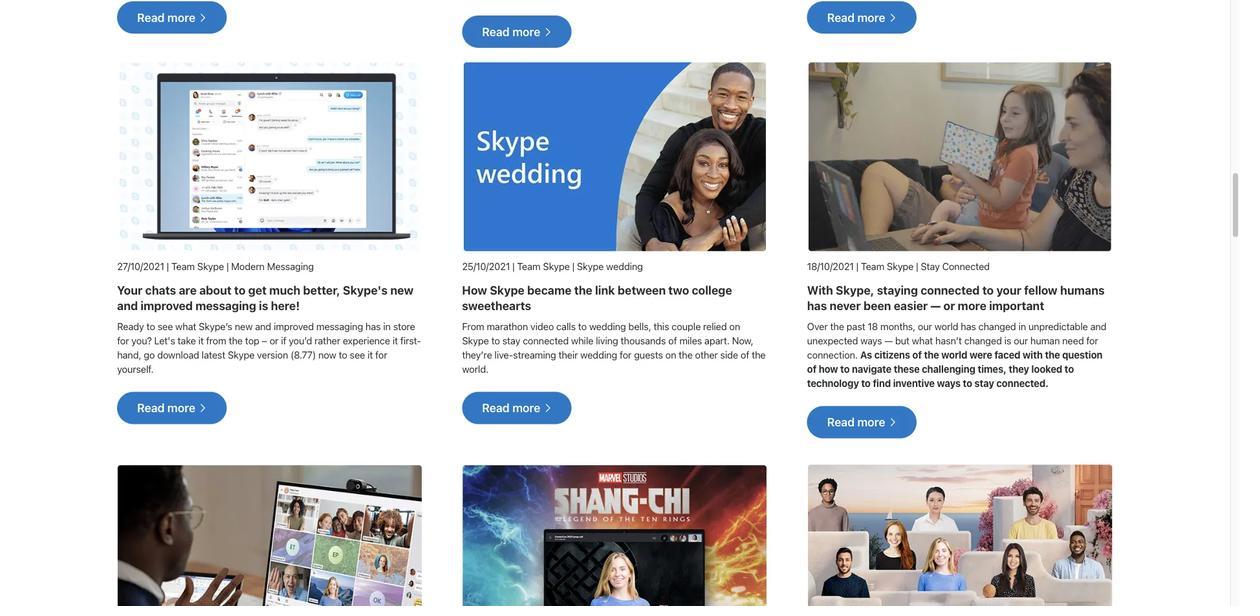 Task type: vqa. For each thing, say whether or not it's contained in the screenshot.
see
yes



Task type: describe. For each thing, give the bounding box(es) containing it.
past
[[847, 321, 865, 333]]

download
[[157, 350, 199, 361]]

looked
[[1032, 364, 1063, 375]]

world inside over the past 18 months, our world has changed in unpredictable and unexpected ways — but what hasn't changed is our human need for connection.
[[935, 321, 959, 333]]

connected
[[942, 261, 990, 272]]

these
[[894, 364, 920, 375]]

to right how
[[840, 364, 850, 375]]

connected.
[[997, 378, 1049, 389]]

skype inside from marathon video calls to wedding bells, this couple relied on skype to stay connected while living thousands of miles apart. now, they're live-streaming their wedding for guests on the other side of the world.
[[462, 335, 489, 347]]

read more  for ​with skype, staying connected to your fellow humans has never been easier — or more important ​​
[[827, 416, 897, 430]]

​with skype, staying connected to your fellow humans has never been easier — or more important ​​
[[807, 284, 1105, 313]]

the down miles
[[679, 350, 693, 361]]

0 horizontal spatial our
[[918, 321, 932, 333]]

let's
[[154, 335, 175, 347]]

question
[[1062, 350, 1103, 361]]

0 horizontal spatial it
[[198, 335, 204, 347]]

​​
[[1047, 299, 1047, 313]]

to up live-
[[491, 335, 500, 347]]

two
[[669, 284, 689, 298]]

0 vertical spatial wedding
[[606, 261, 643, 272]]

college
[[692, 284, 732, 298]]

version
[[257, 350, 288, 361]]

stay
[[921, 261, 940, 272]]

to down the question
[[1065, 364, 1074, 375]]

navigate
[[852, 364, 892, 375]]

guests
[[634, 350, 663, 361]]

of left how
[[807, 364, 817, 375]]

as
[[860, 350, 872, 361]]

while
[[571, 335, 593, 347]]

store
[[393, 321, 415, 333]]

unpredictable
[[1029, 321, 1088, 333]]

0 vertical spatial changed
[[979, 321, 1016, 333]]

or inside ready to see what skype's new and improved messaging has in store for you? let's take it from the top – or if you'd rather experience it first- hand, go download latest skype version (8.77) now to see it for yourself.
[[270, 335, 279, 347]]

hand,
[[117, 350, 141, 361]]

for down 'experience'
[[375, 350, 387, 361]]

0 vertical spatial see
[[158, 321, 173, 333]]

connected inside from marathon video calls to wedding bells, this couple relied on skype to stay connected while living thousands of miles apart. now, they're live-streaming their wedding for guests on the other side of the world.
[[523, 335, 569, 347]]

if
[[281, 335, 286, 347]]

their
[[559, 350, 578, 361]]

1 horizontal spatial it
[[368, 350, 373, 361]]

what inside ready to see what skype's new and improved messaging has in store for you? let's take it from the top – or if you'd rather experience it first- hand, go download latest skype version (8.77) now to see it for yourself.
[[175, 321, 196, 333]]

technology
[[807, 378, 859, 389]]

now
[[318, 350, 336, 361]]

hasn't
[[936, 335, 962, 347]]

from marathon video calls to wedding bells, this couple relied on skype to stay connected while living thousands of miles apart. now, they're live-streaming their wedding for guests on the other side of the world.
[[462, 321, 766, 375]]

live-
[[495, 350, 513, 361]]

first-
[[400, 335, 421, 347]]

over
[[807, 321, 828, 333]]

skype inside the ​how skype became the link between two college sweethearts
[[490, 284, 525, 298]]

top
[[245, 335, 259, 347]]

of left miles
[[668, 335, 677, 347]]

you?
[[131, 335, 152, 347]]

​with
[[807, 284, 833, 298]]

for inside from marathon video calls to wedding bells, this couple relied on skype to stay connected while living thousands of miles apart. now, they're live-streaming their wedding for guests on the other side of the world.
[[620, 350, 632, 361]]

to down navigate
[[861, 378, 871, 389]]

to inside ​with skype, staying connected to your fellow humans has never been easier — or more important ​​
[[983, 284, 994, 298]]

sweethearts
[[462, 299, 531, 313]]

— inside ​with skype, staying connected to your fellow humans has never been easier — or more important ​​
[[931, 299, 941, 313]]

humans
[[1060, 284, 1105, 298]]

in inside ready to see what skype's new and improved messaging has in store for you? let's take it from the top – or if you'd rather experience it first- hand, go download latest skype version (8.77) now to see it for yourself.
[[383, 321, 391, 333]]

fellow
[[1024, 284, 1058, 298]]

other
[[695, 350, 718, 361]]

how
[[819, 364, 838, 375]]

skype up link
[[577, 261, 604, 272]]

of up these
[[913, 350, 922, 361]]

you'd
[[289, 335, 312, 347]]

never
[[830, 299, 861, 313]]

messaging
[[267, 261, 314, 272]]

with
[[1023, 350, 1043, 361]]

important
[[989, 299, 1045, 313]]

stay inside as citizens of the world were faced with the question of how to navigate these challenging times, they looked to technology to find inventive ways to stay connected.
[[975, 378, 994, 389]]

1 vertical spatial see
[[350, 350, 365, 361]]

bells,
[[629, 321, 651, 333]]

18/10/2021
[[807, 261, 854, 272]]

between
[[618, 284, 666, 298]]

skype inside ready to see what skype's new and improved messaging has in store for you? let's take it from the top – or if you'd rather experience it first- hand, go download latest skype version (8.77) now to see it for yourself.
[[228, 350, 255, 361]]

5 | from the left
[[856, 261, 859, 272]]

team for are
[[171, 261, 195, 272]]

for inside over the past 18 months, our world has changed in unpredictable and unexpected ways — but what hasn't changed is our human need for connection.
[[1087, 335, 1098, 347]]

has inside over the past 18 months, our world has changed in unpredictable and unexpected ways — but what hasn't changed is our human need for connection.
[[961, 321, 976, 333]]

world.
[[462, 364, 489, 375]]

messaging inside ready to see what skype's new and improved messaging has in store for you? let's take it from the top – or if you'd rather experience it first- hand, go download latest skype version (8.77) now to see it for yourself.
[[316, 321, 363, 333]]

improved inside ready to see what skype's new and improved messaging has in store for you? let's take it from the top – or if you'd rather experience it first- hand, go download latest skype version (8.77) now to see it for yourself.
[[274, 321, 314, 333]]

much
[[269, 284, 301, 298]]

​how skype became the link between two college sweethearts
[[462, 284, 732, 313]]

skype up the became
[[543, 261, 570, 272]]

1 vertical spatial our
[[1014, 335, 1028, 347]]

and inside over the past 18 months, our world has changed in unpredictable and unexpected ways — but what hasn't changed is our human need for connection.
[[1091, 321, 1107, 333]]

this
[[654, 321, 669, 333]]

faced
[[995, 350, 1021, 361]]

3 | from the left
[[513, 261, 515, 272]]

yourself.
[[117, 364, 154, 375]]

25/10/2021
[[462, 261, 510, 272]]

citizens
[[874, 350, 910, 361]]

staying
[[877, 284, 918, 298]]

from
[[462, 321, 484, 333]]

6 | from the left
[[916, 261, 918, 272]]

side
[[720, 350, 738, 361]]

experience
[[343, 335, 390, 347]]

find
[[873, 378, 891, 389]]

in inside over the past 18 months, our world has changed in unpredictable and unexpected ways — but what hasn't changed is our human need for connection.
[[1019, 321, 1026, 333]]

of down now,
[[741, 350, 749, 361]]

here!
[[271, 299, 300, 313]]

new inside ​​your chats are about to get much better, skype's new and improved messaging is here!
[[390, 284, 414, 298]]

​​your
[[117, 284, 143, 298]]

get
[[248, 284, 267, 298]]

inventive
[[893, 378, 935, 389]]

easier
[[894, 299, 928, 313]]

2 horizontal spatial it
[[393, 335, 398, 347]]



Task type: locate. For each thing, give the bounding box(es) containing it.
1 horizontal spatial what
[[912, 335, 933, 347]]

or up hasn't on the bottom right
[[944, 299, 955, 313]]

new inside ready to see what skype's new and improved messaging has in store for you? let's take it from the top – or if you'd rather experience it first- hand, go download latest skype version (8.77) now to see it for yourself.
[[235, 321, 253, 333]]

challenging
[[922, 364, 976, 375]]

and down ​​your
[[117, 299, 138, 313]]

0 vertical spatial —
[[931, 299, 941, 313]]

0 horizontal spatial ways
[[861, 335, 882, 347]]

0 vertical spatial world
[[935, 321, 959, 333]]

0 vertical spatial what
[[175, 321, 196, 333]]

world
[[935, 321, 959, 333], [942, 350, 968, 361]]

0 horizontal spatial what
[[175, 321, 196, 333]]

thousands
[[621, 335, 666, 347]]

1 team from the left
[[171, 261, 195, 272]]

more
[[167, 10, 195, 24], [858, 10, 886, 24], [513, 25, 540, 39], [958, 299, 987, 313], [167, 401, 195, 415], [513, 401, 540, 415], [858, 416, 886, 430]]

link
[[595, 284, 615, 298]]

2 in from the left
[[1019, 321, 1026, 333]]

read more  read more 
[[137, 10, 552, 39]]

1 in from the left
[[383, 321, 391, 333]]

team up the became
[[517, 261, 541, 272]]

0 horizontal spatial or
[[270, 335, 279, 347]]

of
[[668, 335, 677, 347], [741, 350, 749, 361], [913, 350, 922, 361], [807, 364, 817, 375]]

new skype messaging experience. image
[[117, 61, 423, 252]]

1 vertical spatial on
[[666, 350, 676, 361]]

0 vertical spatial ways
[[861, 335, 882, 347]]

calls
[[556, 321, 576, 333]]

is up faced
[[1005, 335, 1011, 347]]

new up store on the bottom left of the page
[[390, 284, 414, 298]]

skype call with light theme enabled. image
[[117, 465, 423, 607]]

or inside ​with skype, staying connected to your fellow humans has never been easier — or more important ​​
[[944, 299, 955, 313]]

| right 25/10/2021
[[513, 261, 515, 272]]

what up take
[[175, 321, 196, 333]]

were
[[970, 350, 992, 361]]

1 vertical spatial or
[[270, 335, 279, 347]]

1 horizontal spatial in
[[1019, 321, 1026, 333]]

ready
[[117, 321, 144, 333]]

has
[[807, 299, 827, 313], [366, 321, 381, 333], [961, 321, 976, 333]]

the inside over the past 18 months, our world has changed in unpredictable and unexpected ways — but what hasn't changed is our human need for connection.
[[830, 321, 844, 333]]

to up while
[[578, 321, 587, 333]]

connected down connected on the right of the page
[[921, 284, 980, 298]]

1 vertical spatial messaging
[[316, 321, 363, 333]]

relied
[[703, 321, 727, 333]]

for down thousands
[[620, 350, 632, 361]]

1 horizontal spatial team
[[517, 261, 541, 272]]

new up top
[[235, 321, 253, 333]]

about
[[199, 284, 232, 298]]

is inside over the past 18 months, our world has changed in unpredictable and unexpected ways — but what hasn't changed is our human need for connection.
[[1005, 335, 1011, 347]]

1 vertical spatial changed
[[965, 335, 1002, 347]]

changed down important
[[979, 321, 1016, 333]]

changed up were
[[965, 335, 1002, 347]]

has up hasn't on the bottom right
[[961, 321, 976, 333]]

need
[[1063, 335, 1084, 347]]

1 horizontal spatial is
[[1005, 335, 1011, 347]]

connection.
[[807, 350, 858, 361]]

wedding down living
[[581, 350, 617, 361]]

stay down times,
[[975, 378, 994, 389]]

0 vertical spatial improved
[[141, 299, 193, 313]]

0 horizontal spatial in
[[383, 321, 391, 333]]

living
[[596, 335, 618, 347]]

improved down 'chats'
[[141, 299, 193, 313]]

team
[[171, 261, 195, 272], [517, 261, 541, 272], [861, 261, 885, 272]]

picture of a mother and daughter on a skype call with granddad. image
[[807, 61, 1114, 252]]

to right now
[[339, 350, 347, 361]]

1 vertical spatial —
[[885, 335, 893, 347]]

human
[[1031, 335, 1060, 347]]

are
[[179, 284, 197, 298]]

stay down marathon
[[502, 335, 520, 347]]

wedding up living
[[589, 321, 626, 333]]

it right take
[[198, 335, 204, 347]]

| left stay
[[916, 261, 918, 272]]

0 horizontal spatial is
[[259, 299, 268, 313]]

new
[[390, 284, 414, 298], [235, 321, 253, 333]]

what inside over the past 18 months, our world has changed in unpredictable and unexpected ways — but what hasn't changed is our human need for connection.
[[912, 335, 933, 347]]

1 horizontal spatial messaging
[[316, 321, 363, 333]]

skype,
[[836, 284, 874, 298]]

— inside over the past 18 months, our world has changed in unpredictable and unexpected ways — but what hasn't changed is our human need for connection.
[[885, 335, 893, 347]]

streaming
[[513, 350, 556, 361]]

to left 'get'
[[234, 284, 246, 298]]

ways inside as citizens of the world were faced with the question of how to navigate these challenging times, they looked to technology to find inventive ways to stay connected.
[[937, 378, 961, 389]]

0 horizontal spatial on
[[666, 350, 676, 361]]

1 horizontal spatial on
[[729, 321, 740, 333]]

months,
[[881, 321, 916, 333]]

has inside ready to see what skype's new and improved messaging has in store for you? let's take it from the top – or if you'd rather experience it first- hand, go download latest skype version (8.77) now to see it for yourself.
[[366, 321, 381, 333]]

world up challenging
[[942, 350, 968, 361]]

0 vertical spatial messaging
[[196, 299, 256, 313]]

skype's collaboration with marvel movie shang-chi. image
[[462, 465, 768, 607]]

0 horizontal spatial connected
[[523, 335, 569, 347]]

to
[[234, 284, 246, 298], [983, 284, 994, 298], [146, 321, 155, 333], [578, 321, 587, 333], [491, 335, 500, 347], [339, 350, 347, 361], [840, 364, 850, 375], [1065, 364, 1074, 375], [861, 378, 871, 389], [963, 378, 972, 389]]

is down 'get'
[[259, 299, 268, 313]]

video
[[530, 321, 554, 333]]

they
[[1009, 364, 1029, 375]]

now,
[[732, 335, 753, 347]]

0 horizontal spatial improved
[[141, 299, 193, 313]]

skype call locked while having a together mode on image
[[807, 465, 1114, 607]]

has down ​with
[[807, 299, 827, 313]]

0 horizontal spatial new
[[235, 321, 253, 333]]

ways
[[861, 335, 882, 347], [937, 378, 961, 389]]

1 horizontal spatial —
[[931, 299, 941, 313]]

been
[[864, 299, 891, 313]]

1 horizontal spatial has
[[807, 299, 827, 313]]

wedding up the "between"
[[606, 261, 643, 272]]

ways inside over the past 18 months, our world has changed in unpredictable and unexpected ways — but what hasn't changed is our human need for connection.
[[861, 335, 882, 347]]

unexpected
[[807, 335, 858, 347]]

our down easier
[[918, 321, 932, 333]]

messaging inside ​​your chats are about to get much better, skype's new and improved messaging is here!
[[196, 299, 256, 313]]

| up the ​how skype became the link between two college sweethearts
[[572, 261, 575, 272]]

the left link
[[574, 284, 593, 298]]

|
[[167, 261, 169, 272], [226, 261, 229, 272], [513, 261, 515, 272], [572, 261, 575, 272], [856, 261, 859, 272], [916, 261, 918, 272]]

to inside ​​your chats are about to get much better, skype's new and improved messaging is here!
[[234, 284, 246, 298]]

0 horizontal spatial messaging
[[196, 299, 256, 313]]

our
[[918, 321, 932, 333], [1014, 335, 1028, 347]]

the
[[574, 284, 593, 298], [830, 321, 844, 333], [229, 335, 243, 347], [679, 350, 693, 361], [752, 350, 766, 361], [924, 350, 939, 361], [1045, 350, 1060, 361]]

more inside ​with skype, staying connected to your fellow humans has never been easier — or more important ​​
[[958, 299, 987, 313]]

go
[[144, 350, 155, 361]]

latest
[[202, 350, 225, 361]]

to left 'your'
[[983, 284, 994, 298]]

read more  for ​​your chats are about to get much better, skype's new and improved messaging is here!
[[137, 401, 207, 415]]

0 horizontal spatial stay
[[502, 335, 520, 347]]

1 horizontal spatial or
[[944, 299, 955, 313]]

to up you?
[[146, 321, 155, 333]]

0 horizontal spatial —
[[885, 335, 893, 347]]

messaging down about at the left top of page
[[196, 299, 256, 313]]

18
[[868, 321, 878, 333]]

connected
[[921, 284, 980, 298], [523, 335, 569, 347]]

world up hasn't on the bottom right
[[935, 321, 959, 333]]

1 horizontal spatial and
[[255, 321, 271, 333]]

the up unexpected
[[830, 321, 844, 333]]

1 vertical spatial ways
[[937, 378, 961, 389]]

| left modern
[[226, 261, 229, 272]]

improved inside ​​your chats are about to get much better, skype's new and improved messaging is here!
[[141, 299, 193, 313]]

see down 'experience'
[[350, 350, 365, 361]]

for up hand,
[[117, 335, 129, 347]]

read
[[137, 10, 165, 24], [827, 10, 855, 24], [482, 25, 510, 39], [137, 401, 165, 415], [482, 401, 510, 415], [827, 416, 855, 430]]

2 horizontal spatial and
[[1091, 321, 1107, 333]]

stay inside from marathon video calls to wedding bells, this couple relied on skype to stay connected while living thousands of miles apart. now, they're live-streaming their wedding for guests on the other side of the world.
[[502, 335, 520, 347]]

in down important
[[1019, 321, 1026, 333]]

became
[[527, 284, 572, 298]]

for
[[117, 335, 129, 347], [1087, 335, 1098, 347], [375, 350, 387, 361], [620, 350, 632, 361]]

for up the question
[[1087, 335, 1098, 347]]

it
[[198, 335, 204, 347], [393, 335, 398, 347], [368, 350, 373, 361]]

rather
[[315, 335, 340, 347]]

0 vertical spatial our
[[918, 321, 932, 333]]

read more  for ​how skype became the link between two college sweethearts
[[482, 401, 552, 415]]

miles
[[680, 335, 702, 347]]

| up 'chats'
[[167, 261, 169, 272]]

27/10/2021 | team skype | modern messaging
[[117, 261, 314, 272]]

2 horizontal spatial team
[[861, 261, 885, 272]]

1 | from the left
[[167, 261, 169, 272]]

18/10/2021 | team skype | stay connected
[[807, 261, 990, 272]]

improved up you'd
[[274, 321, 314, 333]]

take
[[178, 335, 196, 347]]

over the past 18 months, our world has changed in unpredictable and unexpected ways — but what hasn't changed is our human need for connection.
[[807, 321, 1107, 361]]

skype down top
[[228, 350, 255, 361]]

on up now,
[[729, 321, 740, 333]]

and up – at the left bottom of page
[[255, 321, 271, 333]]

the left top
[[229, 335, 243, 347]]

the down hasn't on the bottom right
[[924, 350, 939, 361]]

ready to see what skype's new and improved messaging has in store for you? let's take it from the top – or if you'd rather experience it first- hand, go download latest skype version (8.77) now to see it for yourself.
[[117, 321, 421, 375]]

0 horizontal spatial has
[[366, 321, 381, 333]]

0 horizontal spatial and
[[117, 299, 138, 313]]

see up let's
[[158, 321, 173, 333]]

— right easier
[[931, 299, 941, 313]]

skype's
[[343, 284, 388, 298]]

our up "with"
[[1014, 335, 1028, 347]]

1 vertical spatial stay
[[975, 378, 994, 389]]

0 horizontal spatial team
[[171, 261, 195, 272]]

in left store on the bottom left of the page
[[383, 321, 391, 333]]

2 | from the left
[[226, 261, 229, 272]]

is inside ​​your chats are about to get much better, skype's new and improved messaging is here!
[[259, 299, 268, 313]]

2 horizontal spatial has
[[961, 321, 976, 333]]

it down 'experience'
[[368, 350, 373, 361]]

skype up the staying
[[887, 261, 914, 272]]

0 vertical spatial connected
[[921, 284, 980, 298]]

1 vertical spatial improved
[[274, 321, 314, 333]]

0 vertical spatial is
[[259, 299, 268, 313]]

1 vertical spatial what
[[912, 335, 933, 347]]

see
[[158, 321, 173, 333], [350, 350, 365, 361]]

times,
[[978, 364, 1007, 375]]

chats
[[145, 284, 176, 298]]

picture of james and naya for their wedding photoshoot. image
[[462, 61, 768, 252]]

1 horizontal spatial stay
[[975, 378, 994, 389]]

connected down video in the bottom of the page
[[523, 335, 569, 347]]

the down now,
[[752, 350, 766, 361]]

and
[[117, 299, 138, 313], [255, 321, 271, 333], [1091, 321, 1107, 333]]

messaging up rather
[[316, 321, 363, 333]]

ways down 18
[[861, 335, 882, 347]]

ways down challenging
[[937, 378, 961, 389]]

0 vertical spatial or
[[944, 299, 955, 313]]

team for became
[[517, 261, 541, 272]]

2 team from the left
[[517, 261, 541, 272]]

but
[[895, 335, 910, 347]]

0 horizontal spatial see
[[158, 321, 173, 333]]

3 team from the left
[[861, 261, 885, 272]]

or left if
[[270, 335, 279, 347]]

team for staying
[[861, 261, 885, 272]]

changed
[[979, 321, 1016, 333], [965, 335, 1002, 347]]

skype up about at the left top of page
[[197, 261, 224, 272]]

2 vertical spatial wedding
[[581, 350, 617, 361]]

skype up sweethearts
[[490, 284, 525, 298]]

25/10/2021 | team skype | skype wedding
[[462, 261, 643, 272]]

is
[[259, 299, 268, 313], [1005, 335, 1011, 347]]

team up are
[[171, 261, 195, 272]]

0 vertical spatial stay
[[502, 335, 520, 347]]

1 vertical spatial wedding
[[589, 321, 626, 333]]

they're
[[462, 350, 492, 361]]

(8.77)
[[291, 350, 316, 361]]

from
[[206, 335, 226, 347]]

modern
[[231, 261, 265, 272]]

to down challenging
[[963, 378, 972, 389]]

in
[[383, 321, 391, 333], [1019, 321, 1026, 333]]

the inside ready to see what skype's new and improved messaging has in store for you? let's take it from the top – or if you'd rather experience it first- hand, go download latest skype version (8.77) now to see it for yourself.
[[229, 335, 243, 347]]

— left but
[[885, 335, 893, 347]]

| up "skype,"
[[856, 261, 859, 272]]

1 horizontal spatial see
[[350, 350, 365, 361]]

world inside as citizens of the world were faced with the question of how to navigate these challenging times, they looked to technology to find inventive ways to stay connected.
[[942, 350, 968, 361]]

couple
[[672, 321, 701, 333]]

has up 'experience'
[[366, 321, 381, 333]]

on right the guests
[[666, 350, 676, 361]]

the inside the ​how skype became the link between two college sweethearts
[[574, 284, 593, 298]]

0 vertical spatial on
[[729, 321, 740, 333]]

1 vertical spatial world
[[942, 350, 968, 361]]

and up the question
[[1091, 321, 1107, 333]]

has inside ​with skype, staying connected to your fellow humans has never been easier — or more important ​​
[[807, 299, 827, 313]]

1 horizontal spatial ways
[[937, 378, 961, 389]]

1 horizontal spatial improved
[[274, 321, 314, 333]]

1 horizontal spatial new
[[390, 284, 414, 298]]

1 vertical spatial is
[[1005, 335, 1011, 347]]

the up looked
[[1045, 350, 1060, 361]]

better,
[[303, 284, 340, 298]]

1 vertical spatial connected
[[523, 335, 569, 347]]

it left first-
[[393, 335, 398, 347]]

0 vertical spatial new
[[390, 284, 414, 298]]

as citizens of the world were faced with the question of how to navigate these challenging times, they looked to technology to find inventive ways to stay connected.
[[807, 350, 1103, 389]]

what right but
[[912, 335, 933, 347]]

1 horizontal spatial our
[[1014, 335, 1028, 347]]

connected inside ​with skype, staying connected to your fellow humans has never been easier — or more important ​​
[[921, 284, 980, 298]]

1 horizontal spatial connected
[[921, 284, 980, 298]]

read more 
[[827, 10, 897, 24], [137, 401, 207, 415], [482, 401, 552, 415], [827, 416, 897, 430]]

and inside ready to see what skype's new and improved messaging has in store for you? let's take it from the top – or if you'd rather experience it first- hand, go download latest skype version (8.77) now to see it for yourself.
[[255, 321, 271, 333]]

4 | from the left
[[572, 261, 575, 272]]

team up "skype,"
[[861, 261, 885, 272]]

marathon
[[487, 321, 528, 333]]

and inside ​​your chats are about to get much better, skype's new and improved messaging is here!
[[117, 299, 138, 313]]

skype up they're
[[462, 335, 489, 347]]

1 vertical spatial new
[[235, 321, 253, 333]]

27/10/2021
[[117, 261, 164, 272]]



